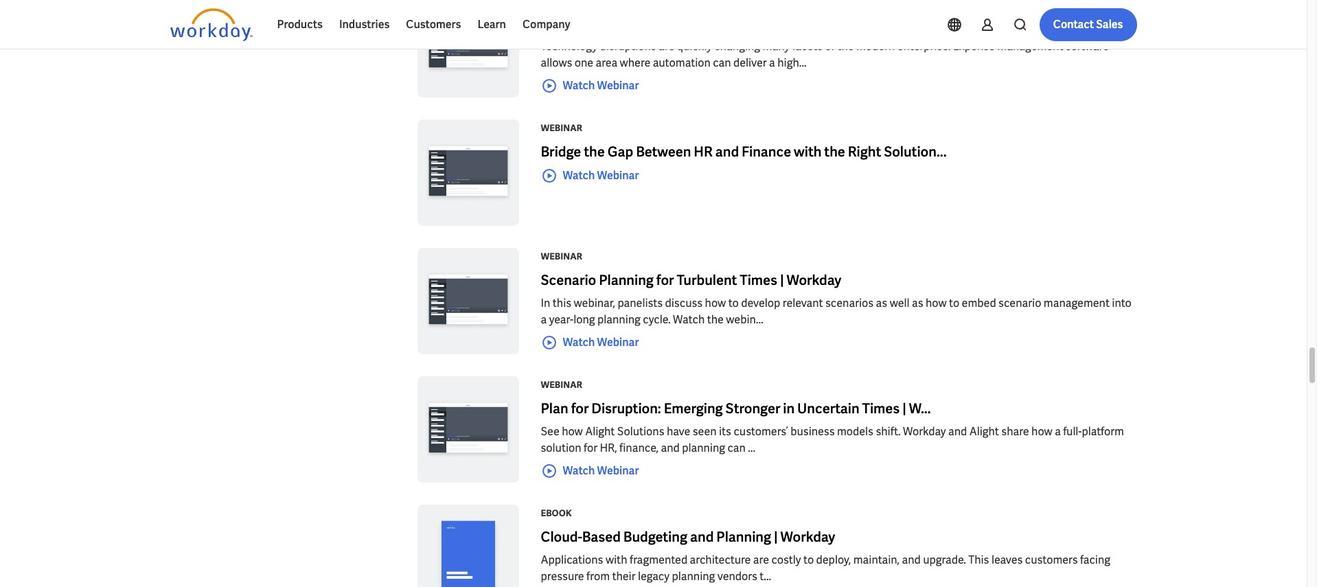 Task type: describe. For each thing, give the bounding box(es) containing it.
pressure
[[541, 569, 584, 584]]

gap
[[608, 143, 633, 161]]

into
[[1112, 296, 1132, 310]]

budgeting
[[624, 528, 688, 546]]

year-
[[549, 313, 574, 327]]

hr inside empowering hr leaders and the workforce with modern expense m... technology disruptions are quickly changing many facets of the modern enterprise. expense management software allows one area where automation can deliver a high...
[[622, 14, 641, 32]]

contact
[[1054, 17, 1094, 32]]

can inside empowering hr leaders and the workforce with modern expense m... technology disruptions are quickly changing many facets of the modern enterprise. expense management software allows one area where automation can deliver a high...
[[713, 56, 731, 70]]

watch for fourth the watch webinar link from the top
[[563, 464, 595, 478]]

planning inside plan for disruption: emerging stronger in uncertain times | w... see how alight solutions have seen its customers' business models shift. workday and alight share how a full-platform solution for hr, finance, and planning can ...
[[682, 441, 725, 455]]

webinar up scenario
[[541, 251, 582, 262]]

panelists
[[618, 296, 663, 310]]

bridge the gap between hr and finance with the right solution...
[[541, 143, 947, 161]]

a for scenario planning for turbulent times | workday
[[541, 313, 547, 327]]

1 vertical spatial expense
[[953, 39, 995, 54]]

can inside plan for disruption: emerging stronger in uncertain times | w... see how alight solutions have seen its customers' business models shift. workday and alight share how a full-platform solution for hr, finance, and planning can ...
[[728, 441, 746, 455]]

watch for third the watch webinar link from the top of the page
[[563, 335, 595, 350]]

m...
[[952, 14, 975, 32]]

how up solution
[[562, 425, 583, 439]]

in
[[783, 400, 795, 418]]

deliver
[[734, 56, 767, 70]]

customers
[[1025, 553, 1078, 567]]

2 watch webinar link from the top
[[541, 168, 639, 184]]

4 watch webinar link from the top
[[541, 463, 639, 479]]

3 watch webinar link from the top
[[541, 334, 639, 351]]

1 as from the left
[[876, 296, 888, 310]]

workforce
[[746, 14, 811, 32]]

and left upgrade.
[[902, 553, 921, 567]]

based
[[582, 528, 621, 546]]

a inside empowering hr leaders and the workforce with modern expense m... technology disruptions are quickly changing many facets of the modern enterprise. expense management software allows one area where automation can deliver a high...
[[769, 56, 775, 70]]

from
[[587, 569, 610, 584]]

changing
[[715, 39, 761, 54]]

| for planning
[[774, 528, 778, 546]]

planning inside scenario planning for turbulent times | workday in this webinar, panelists discuss how to develop relevant scenarios as well as how to embed scenario management into a year-long planning cycle. watch the webin...
[[599, 271, 654, 289]]

long
[[574, 313, 595, 327]]

for inside scenario planning for turbulent times | workday in this webinar, panelists discuss how to develop relevant scenarios as well as how to embed scenario management into a year-long planning cycle. watch the webin...
[[657, 271, 674, 289]]

watch webinar for fourth the watch webinar link from the top
[[563, 464, 639, 478]]

company
[[523, 17, 570, 32]]

relevant
[[783, 296, 823, 310]]

a for plan for disruption: emerging stronger in uncertain times | w...
[[1055, 425, 1061, 439]]

with inside 'cloud-based budgeting and planning | workday applications with fragmented architecture are costly to deploy, maintain, and upgrade. this leaves customers facing pressure from their legacy planning vendors t...'
[[606, 553, 627, 567]]

see
[[541, 425, 560, 439]]

one
[[575, 56, 594, 70]]

software
[[1066, 39, 1109, 54]]

discuss
[[665, 296, 703, 310]]

webinar down hr,
[[597, 464, 639, 478]]

upgrade.
[[923, 553, 966, 567]]

the up the changing
[[722, 14, 743, 32]]

webin...
[[726, 313, 764, 327]]

with inside empowering hr leaders and the workforce with modern expense m... technology disruptions are quickly changing many facets of the modern enterprise. expense management software allows one area where automation can deliver a high...
[[814, 14, 842, 32]]

customers button
[[398, 8, 469, 41]]

enterprise.
[[898, 39, 951, 54]]

empowering hr leaders and the workforce with modern expense m... technology disruptions are quickly changing many facets of the modern enterprise. expense management software allows one area where automation can deliver a high...
[[541, 14, 1109, 70]]

where
[[620, 56, 651, 70]]

learn button
[[469, 8, 514, 41]]

uncertain
[[798, 400, 860, 418]]

webinar,
[[574, 296, 615, 310]]

webinar down area
[[597, 78, 639, 93]]

t...
[[760, 569, 772, 584]]

plan
[[541, 400, 569, 418]]

how down turbulent at the top right
[[705, 296, 726, 310]]

turbulent
[[677, 271, 737, 289]]

scenario planning for turbulent times | workday in this webinar, panelists discuss how to develop relevant scenarios as well as how to embed scenario management into a year-long planning cycle. watch the webin...
[[541, 271, 1132, 327]]

cloud-based budgeting and planning | workday applications with fragmented architecture are costly to deploy, maintain, and upgrade. this leaves customers facing pressure from their legacy planning vendors t...
[[541, 528, 1111, 584]]

high...
[[778, 56, 807, 70]]

their
[[612, 569, 636, 584]]

2 vertical spatial for
[[584, 441, 598, 455]]

| inside plan for disruption: emerging stronger in uncertain times | w... see how alight solutions have seen its customers' business models shift. workday and alight share how a full-platform solution for hr, finance, and planning can ...
[[903, 400, 907, 418]]

2 as from the left
[[912, 296, 924, 310]]

1 vertical spatial for
[[571, 400, 589, 418]]

models
[[837, 425, 874, 439]]

learn
[[478, 17, 506, 32]]

plan for disruption: emerging stronger in uncertain times | w... see how alight solutions have seen its customers' business models shift. workday and alight share how a full-platform solution for hr, finance, and planning can ...
[[541, 400, 1124, 455]]

to for times
[[729, 296, 739, 310]]

well
[[890, 296, 910, 310]]

between
[[636, 143, 691, 161]]

ebook
[[541, 508, 572, 519]]

scenarios
[[826, 296, 874, 310]]

products
[[277, 17, 323, 32]]

and up architecture
[[690, 528, 714, 546]]

w...
[[909, 400, 931, 418]]

facing
[[1081, 553, 1111, 567]]

in
[[541, 296, 550, 310]]

stronger
[[726, 400, 781, 418]]

how right well
[[926, 296, 947, 310]]

of
[[825, 39, 835, 54]]

and inside empowering hr leaders and the workforce with modern expense m... technology disruptions are quickly changing many facets of the modern enterprise. expense management software allows one area where automation can deliver a high...
[[696, 14, 720, 32]]

industries button
[[331, 8, 398, 41]]

watch for 3rd the watch webinar link from the bottom of the page
[[563, 168, 595, 183]]

technology
[[541, 39, 598, 54]]

bridge
[[541, 143, 581, 161]]

| for times
[[780, 271, 784, 289]]

share
[[1002, 425, 1029, 439]]

quickly
[[677, 39, 712, 54]]

contact sales link
[[1040, 8, 1137, 41]]

industries
[[339, 17, 390, 32]]

leaders
[[643, 14, 693, 32]]

webinar up "plan"
[[541, 379, 582, 391]]

0 vertical spatial expense
[[896, 14, 949, 32]]

sales
[[1096, 17, 1123, 32]]

solutions
[[617, 425, 665, 439]]

customers
[[406, 17, 461, 32]]



Task type: vqa. For each thing, say whether or not it's contained in the screenshot.
"best-"
no



Task type: locate. For each thing, give the bounding box(es) containing it.
watch webinar link down the one
[[541, 78, 639, 94]]

with right the finance
[[794, 143, 822, 161]]

are inside empowering hr leaders and the workforce with modern expense m... technology disruptions are quickly changing many facets of the modern enterprise. expense management software allows one area where automation can deliver a high...
[[659, 39, 675, 54]]

workday
[[787, 271, 842, 289], [903, 425, 946, 439], [781, 528, 836, 546]]

watch down discuss
[[673, 313, 705, 327]]

many
[[763, 39, 790, 54]]

shift.
[[876, 425, 901, 439]]

1 vertical spatial planning
[[682, 441, 725, 455]]

2 vertical spatial workday
[[781, 528, 836, 546]]

0 horizontal spatial as
[[876, 296, 888, 310]]

0 horizontal spatial |
[[774, 528, 778, 546]]

are up automation
[[659, 39, 675, 54]]

1 vertical spatial |
[[903, 400, 907, 418]]

1 horizontal spatial planning
[[717, 528, 771, 546]]

management inside empowering hr leaders and the workforce with modern expense m... technology disruptions are quickly changing many facets of the modern enterprise. expense management software allows one area where automation can deliver a high...
[[998, 39, 1064, 54]]

| up costly
[[774, 528, 778, 546]]

watch webinar for 4th the watch webinar link from the bottom
[[563, 78, 639, 93]]

a down in
[[541, 313, 547, 327]]

1 horizontal spatial a
[[769, 56, 775, 70]]

2 horizontal spatial a
[[1055, 425, 1061, 439]]

planning
[[598, 313, 641, 327], [682, 441, 725, 455], [672, 569, 715, 584]]

watch webinar link
[[541, 78, 639, 94], [541, 168, 639, 184], [541, 334, 639, 351], [541, 463, 639, 479]]

and left the finance
[[716, 143, 739, 161]]

watch webinar down gap
[[563, 168, 639, 183]]

2 vertical spatial with
[[606, 553, 627, 567]]

| inside scenario planning for turbulent times | workday in this webinar, panelists discuss how to develop relevant scenarios as well as how to embed scenario management into a year-long planning cycle. watch the webin...
[[780, 271, 784, 289]]

planning inside 'cloud-based budgeting and planning | workday applications with fragmented architecture are costly to deploy, maintain, and upgrade. this leaves customers facing pressure from their legacy planning vendors t...'
[[717, 528, 771, 546]]

workday for planning
[[781, 528, 836, 546]]

1 horizontal spatial expense
[[953, 39, 995, 54]]

and down have
[[661, 441, 680, 455]]

a down many
[[769, 56, 775, 70]]

a inside plan for disruption: emerging stronger in uncertain times | w... see how alight solutions have seen its customers' business models shift. workday and alight share how a full-platform solution for hr, finance, and planning can ...
[[1055, 425, 1061, 439]]

this
[[553, 296, 572, 310]]

0 vertical spatial |
[[780, 271, 784, 289]]

go to the homepage image
[[170, 8, 252, 41]]

planning inside 'cloud-based budgeting and planning | workday applications with fragmented architecture are costly to deploy, maintain, and upgrade. this leaves customers facing pressure from their legacy planning vendors t...'
[[672, 569, 715, 584]]

to for planning
[[804, 553, 814, 567]]

0 vertical spatial planning
[[599, 271, 654, 289]]

2 horizontal spatial |
[[903, 400, 907, 418]]

watch webinar
[[563, 78, 639, 93], [563, 168, 639, 183], [563, 335, 639, 350], [563, 464, 639, 478]]

area
[[596, 56, 618, 70]]

management down "contact"
[[998, 39, 1064, 54]]

0 vertical spatial can
[[713, 56, 731, 70]]

disruptions
[[600, 39, 656, 54]]

hr up disruptions
[[622, 14, 641, 32]]

management left into
[[1044, 296, 1110, 310]]

1 vertical spatial hr
[[694, 143, 713, 161]]

and left share at right bottom
[[949, 425, 967, 439]]

planning down the panelists
[[598, 313, 641, 327]]

with
[[814, 14, 842, 32], [794, 143, 822, 161], [606, 553, 627, 567]]

company button
[[514, 8, 579, 41]]

0 vertical spatial with
[[814, 14, 842, 32]]

how right share at right bottom
[[1032, 425, 1053, 439]]

expense up enterprise. at the top right of page
[[896, 14, 949, 32]]

planning inside scenario planning for turbulent times | workday in this webinar, panelists discuss how to develop relevant scenarios as well as how to embed scenario management into a year-long planning cycle. watch the webin...
[[598, 313, 641, 327]]

disruption:
[[592, 400, 661, 418]]

2 vertical spatial a
[[1055, 425, 1061, 439]]

1 vertical spatial a
[[541, 313, 547, 327]]

2 vertical spatial planning
[[672, 569, 715, 584]]

automation
[[653, 56, 711, 70]]

products button
[[269, 8, 331, 41]]

0 vertical spatial management
[[998, 39, 1064, 54]]

seen
[[693, 425, 717, 439]]

alight up hr,
[[585, 425, 615, 439]]

1 horizontal spatial are
[[753, 553, 769, 567]]

planning up architecture
[[717, 528, 771, 546]]

1 vertical spatial times
[[862, 400, 900, 418]]

contact sales
[[1054, 17, 1123, 32]]

finance
[[742, 143, 791, 161]]

workday up costly
[[781, 528, 836, 546]]

0 horizontal spatial hr
[[622, 14, 641, 32]]

the inside scenario planning for turbulent times | workday in this webinar, panelists discuss how to develop relevant scenarios as well as how to embed scenario management into a year-long planning cycle. watch the webin...
[[707, 313, 724, 327]]

0 vertical spatial planning
[[598, 313, 641, 327]]

watch webinar for third the watch webinar link from the top of the page
[[563, 335, 639, 350]]

1 vertical spatial can
[[728, 441, 746, 455]]

for
[[657, 271, 674, 289], [571, 400, 589, 418], [584, 441, 598, 455]]

legacy
[[638, 569, 670, 584]]

right
[[848, 143, 881, 161]]

watch webinar link down hr,
[[541, 463, 639, 479]]

0 vertical spatial for
[[657, 271, 674, 289]]

watch webinar down long
[[563, 335, 639, 350]]

are
[[659, 39, 675, 54], [753, 553, 769, 567]]

as left well
[[876, 296, 888, 310]]

with up of
[[814, 14, 842, 32]]

this
[[969, 553, 989, 567]]

planning up the panelists
[[599, 271, 654, 289]]

watch down long
[[563, 335, 595, 350]]

3 watch webinar from the top
[[563, 335, 639, 350]]

watch down bridge
[[563, 168, 595, 183]]

platform
[[1082, 425, 1124, 439]]

workday up relevant
[[787, 271, 842, 289]]

solution
[[541, 441, 582, 455]]

business
[[791, 425, 835, 439]]

maintain,
[[854, 553, 900, 567]]

a left full-
[[1055, 425, 1061, 439]]

to up webin...
[[729, 296, 739, 310]]

1 vertical spatial are
[[753, 553, 769, 567]]

have
[[667, 425, 691, 439]]

hr right "between" in the top of the page
[[694, 143, 713, 161]]

1 horizontal spatial hr
[[694, 143, 713, 161]]

times up develop
[[740, 271, 778, 289]]

scenario
[[999, 296, 1042, 310]]

the right of
[[838, 39, 854, 54]]

workday inside 'cloud-based budgeting and planning | workday applications with fragmented architecture are costly to deploy, maintain, and upgrade. this leaves customers facing pressure from their legacy planning vendors t...'
[[781, 528, 836, 546]]

workday inside plan for disruption: emerging stronger in uncertain times | w... see how alight solutions have seen its customers' business models shift. workday and alight share how a full-platform solution for hr, finance, and planning can ...
[[903, 425, 946, 439]]

1 horizontal spatial |
[[780, 271, 784, 289]]

applications
[[541, 553, 603, 567]]

1 alight from the left
[[585, 425, 615, 439]]

|
[[780, 271, 784, 289], [903, 400, 907, 418], [774, 528, 778, 546]]

watch webinar down area
[[563, 78, 639, 93]]

expense down m...
[[953, 39, 995, 54]]

for up discuss
[[657, 271, 674, 289]]

| up relevant
[[780, 271, 784, 289]]

the left webin...
[[707, 313, 724, 327]]

a
[[769, 56, 775, 70], [541, 313, 547, 327], [1055, 425, 1061, 439]]

1 vertical spatial with
[[794, 143, 822, 161]]

webinar down gap
[[597, 168, 639, 183]]

4 watch webinar from the top
[[563, 464, 639, 478]]

the left gap
[[584, 143, 605, 161]]

to inside 'cloud-based budgeting and planning | workday applications with fragmented architecture are costly to deploy, maintain, and upgrade. this leaves customers facing pressure from their legacy planning vendors t...'
[[804, 553, 814, 567]]

0 horizontal spatial to
[[729, 296, 739, 310]]

times up shift.
[[862, 400, 900, 418]]

planning down seen
[[682, 441, 725, 455]]

0 vertical spatial are
[[659, 39, 675, 54]]

allows
[[541, 56, 572, 70]]

2 watch webinar from the top
[[563, 168, 639, 183]]

1 horizontal spatial times
[[862, 400, 900, 418]]

and up quickly
[[696, 14, 720, 32]]

1 vertical spatial workday
[[903, 425, 946, 439]]

0 horizontal spatial expense
[[896, 14, 949, 32]]

watch inside scenario planning for turbulent times | workday in this webinar, panelists discuss how to develop relevant scenarios as well as how to embed scenario management into a year-long planning cycle. watch the webin...
[[673, 313, 705, 327]]

can down the changing
[[713, 56, 731, 70]]

solution...
[[884, 143, 947, 161]]

alight left share at right bottom
[[970, 425, 999, 439]]

costly
[[772, 553, 801, 567]]

the left right
[[825, 143, 845, 161]]

webinar
[[597, 78, 639, 93], [541, 122, 582, 134], [597, 168, 639, 183], [541, 251, 582, 262], [597, 335, 639, 350], [541, 379, 582, 391], [597, 464, 639, 478]]

0 horizontal spatial planning
[[599, 271, 654, 289]]

management
[[998, 39, 1064, 54], [1044, 296, 1110, 310]]

1 horizontal spatial alight
[[970, 425, 999, 439]]

to left "embed"
[[949, 296, 960, 310]]

for right "plan"
[[571, 400, 589, 418]]

0 vertical spatial hr
[[622, 14, 641, 32]]

the
[[722, 14, 743, 32], [838, 39, 854, 54], [584, 143, 605, 161], [825, 143, 845, 161], [707, 313, 724, 327]]

workday down w...
[[903, 425, 946, 439]]

are inside 'cloud-based budgeting and planning | workday applications with fragmented architecture are costly to deploy, maintain, and upgrade. this leaves customers facing pressure from their legacy planning vendors t...'
[[753, 553, 769, 567]]

0 horizontal spatial alight
[[585, 425, 615, 439]]

planning down architecture
[[672, 569, 715, 584]]

watch webinar link down bridge
[[541, 168, 639, 184]]

hr,
[[600, 441, 617, 455]]

times inside scenario planning for turbulent times | workday in this webinar, panelists discuss how to develop relevant scenarios as well as how to embed scenario management into a year-long planning cycle. watch the webin...
[[740, 271, 778, 289]]

times
[[740, 271, 778, 289], [862, 400, 900, 418]]

as
[[876, 296, 888, 310], [912, 296, 924, 310]]

0 horizontal spatial a
[[541, 313, 547, 327]]

as right well
[[912, 296, 924, 310]]

1 vertical spatial planning
[[717, 528, 771, 546]]

1 watch webinar from the top
[[563, 78, 639, 93]]

can
[[713, 56, 731, 70], [728, 441, 746, 455]]

watch down the one
[[563, 78, 595, 93]]

| inside 'cloud-based budgeting and planning | workday applications with fragmented architecture are costly to deploy, maintain, and upgrade. this leaves customers facing pressure from their legacy planning vendors t...'
[[774, 528, 778, 546]]

empowering
[[541, 14, 619, 32]]

with up their
[[606, 553, 627, 567]]

fragmented
[[630, 553, 688, 567]]

0 vertical spatial workday
[[787, 271, 842, 289]]

watch webinar down hr,
[[563, 464, 639, 478]]

2 horizontal spatial to
[[949, 296, 960, 310]]

0 vertical spatial times
[[740, 271, 778, 289]]

0 horizontal spatial times
[[740, 271, 778, 289]]

planning
[[599, 271, 654, 289], [717, 528, 771, 546]]

...
[[748, 441, 756, 455]]

watch webinar link down long
[[541, 334, 639, 351]]

webinar down the panelists
[[597, 335, 639, 350]]

scenario
[[541, 271, 596, 289]]

workday inside scenario planning for turbulent times | workday in this webinar, panelists discuss how to develop relevant scenarios as well as how to embed scenario management into a year-long planning cycle. watch the webin...
[[787, 271, 842, 289]]

finance,
[[620, 441, 659, 455]]

watch webinar for 3rd the watch webinar link from the bottom of the page
[[563, 168, 639, 183]]

architecture
[[690, 553, 751, 567]]

emerging
[[664, 400, 723, 418]]

| left w...
[[903, 400, 907, 418]]

cycle.
[[643, 313, 671, 327]]

2 alight from the left
[[970, 425, 999, 439]]

1 watch webinar link from the top
[[541, 78, 639, 94]]

for left hr,
[[584, 441, 598, 455]]

its
[[719, 425, 732, 439]]

leaves
[[992, 553, 1023, 567]]

1 vertical spatial management
[[1044, 296, 1110, 310]]

2 vertical spatial |
[[774, 528, 778, 546]]

management inside scenario planning for turbulent times | workday in this webinar, panelists discuss how to develop relevant scenarios as well as how to embed scenario management into a year-long planning cycle. watch the webin...
[[1044, 296, 1110, 310]]

webinar up bridge
[[541, 122, 582, 134]]

modern
[[857, 39, 895, 54]]

embed
[[962, 296, 996, 310]]

watch down solution
[[563, 464, 595, 478]]

are up t...
[[753, 553, 769, 567]]

can left ...
[[728, 441, 746, 455]]

modern
[[845, 14, 894, 32]]

a inside scenario planning for turbulent times | workday in this webinar, panelists discuss how to develop relevant scenarios as well as how to embed scenario management into a year-long planning cycle. watch the webin...
[[541, 313, 547, 327]]

0 horizontal spatial are
[[659, 39, 675, 54]]

customers'
[[734, 425, 788, 439]]

to right costly
[[804, 553, 814, 567]]

1 horizontal spatial as
[[912, 296, 924, 310]]

1 horizontal spatial to
[[804, 553, 814, 567]]

hr
[[622, 14, 641, 32], [694, 143, 713, 161]]

full-
[[1064, 425, 1082, 439]]

develop
[[741, 296, 781, 310]]

watch for 4th the watch webinar link from the bottom
[[563, 78, 595, 93]]

to
[[729, 296, 739, 310], [949, 296, 960, 310], [804, 553, 814, 567]]

0 vertical spatial a
[[769, 56, 775, 70]]

times inside plan for disruption: emerging stronger in uncertain times | w... see how alight solutions have seen its customers' business models shift. workday and alight share how a full-platform solution for hr, finance, and planning can ...
[[862, 400, 900, 418]]

workday for times
[[787, 271, 842, 289]]



